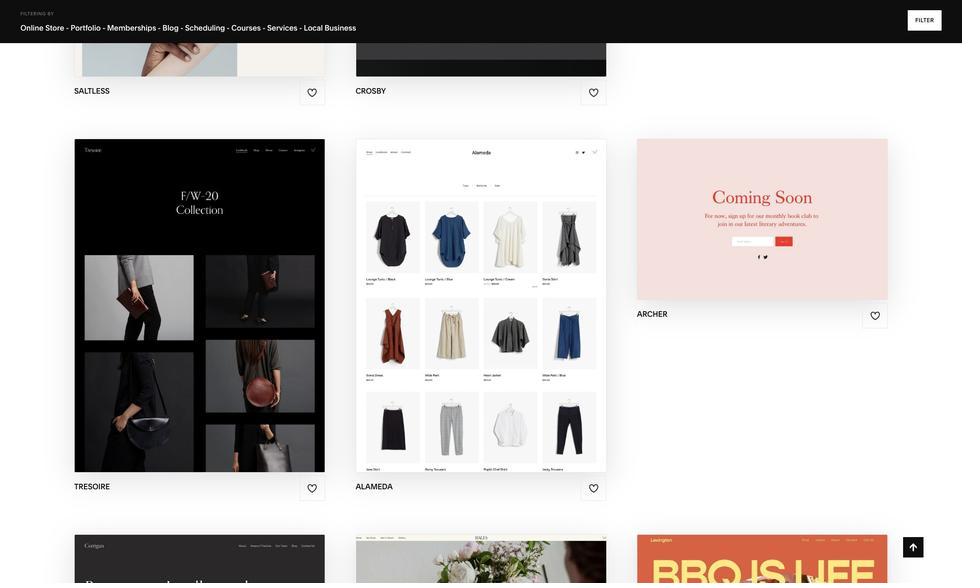 Task type: locate. For each thing, give the bounding box(es) containing it.
tresoire
[[201, 288, 245, 298], [199, 306, 243, 316], [74, 482, 110, 492]]

1 horizontal spatial preview
[[437, 306, 478, 316]]

- right store
[[66, 23, 69, 32]]

with inside button
[[175, 288, 199, 298]]

- left blog
[[158, 23, 161, 32]]

0 horizontal spatial with
[[175, 288, 199, 298]]

saltless
[[74, 86, 110, 96]]

with for tresoire
[[175, 288, 199, 298]]

saltless image
[[75, 0, 325, 77]]

add saltless to your favorites list image
[[307, 87, 318, 98]]

with
[[741, 201, 765, 212], [175, 288, 199, 298], [456, 288, 479, 298]]

-
[[66, 23, 69, 32], [103, 23, 105, 32], [158, 23, 161, 32], [181, 23, 183, 32], [227, 23, 230, 32], [263, 23, 266, 32], [299, 23, 302, 32]]

add archer to your favorites list image
[[870, 311, 881, 321]]

preview archer link
[[723, 212, 803, 238]]

0 vertical spatial tresoire
[[201, 288, 245, 298]]

preview tresoire
[[156, 306, 243, 316]]

0 horizontal spatial preview
[[156, 306, 197, 316]]

- left local
[[299, 23, 302, 32]]

1 horizontal spatial start
[[426, 288, 454, 298]]

preview
[[723, 219, 763, 230], [156, 306, 197, 316], [437, 306, 478, 316]]

services
[[267, 23, 298, 32]]

2 horizontal spatial preview
[[723, 219, 763, 230]]

archer inside "link"
[[765, 219, 803, 230]]

archer
[[767, 201, 805, 212], [765, 219, 803, 230], [637, 310, 668, 319]]

- right blog
[[181, 23, 183, 32]]

0 horizontal spatial start
[[145, 288, 173, 298]]

preview archer
[[723, 219, 803, 230]]

with for archer
[[741, 201, 765, 212]]

memberships
[[107, 23, 156, 32]]

back to top image
[[909, 543, 919, 553]]

2 horizontal spatial with
[[741, 201, 765, 212]]

1 vertical spatial alameda
[[480, 306, 525, 316]]

0 vertical spatial alameda
[[481, 288, 527, 298]]

3 - from the left
[[158, 23, 161, 32]]

start for preview tresoire
[[145, 288, 173, 298]]

start inside start with tresoire button
[[145, 288, 173, 298]]

start with tresoire button
[[145, 280, 255, 306]]

start inside start with archer button
[[711, 201, 739, 212]]

filtering
[[20, 11, 46, 16]]

tresoire inside preview tresoire link
[[199, 306, 243, 316]]

start inside the start with alameda button
[[426, 288, 454, 298]]

preview inside "link"
[[723, 219, 763, 230]]

business
[[325, 23, 356, 32]]

2 horizontal spatial start
[[711, 201, 739, 212]]

with up preview archer
[[741, 201, 765, 212]]

filter button
[[908, 10, 942, 31]]

lexington image
[[638, 535, 888, 583]]

- right courses
[[263, 23, 266, 32]]

preview down the start with tresoire
[[156, 306, 197, 316]]

7 - from the left
[[299, 23, 302, 32]]

1 vertical spatial tresoire
[[199, 306, 243, 316]]

with up preview alameda
[[456, 288, 479, 298]]

alameda
[[481, 288, 527, 298], [480, 306, 525, 316], [356, 482, 393, 492]]

start up the preview tresoire
[[145, 288, 173, 298]]

start up preview archer
[[711, 201, 739, 212]]

- left courses
[[227, 23, 230, 32]]

start
[[711, 201, 739, 212], [145, 288, 173, 298], [426, 288, 454, 298]]

1 vertical spatial archer
[[765, 219, 803, 230]]

preview for preview alameda
[[437, 306, 478, 316]]

local
[[304, 23, 323, 32]]

1 - from the left
[[66, 23, 69, 32]]

preview down start with archer
[[723, 219, 763, 230]]

- right portfolio at left
[[103, 23, 105, 32]]

0 vertical spatial archer
[[767, 201, 805, 212]]

preview tresoire link
[[156, 299, 243, 324]]

preview for preview tresoire
[[156, 306, 197, 316]]

with up the preview tresoire
[[175, 288, 199, 298]]

1 horizontal spatial with
[[456, 288, 479, 298]]

add tresoire to your favorites list image
[[307, 484, 318, 494]]

start with archer button
[[711, 194, 814, 220]]

2 vertical spatial archer
[[637, 310, 668, 319]]

add crosby to your favorites list image
[[589, 87, 599, 98]]

with for alameda
[[456, 288, 479, 298]]

2 vertical spatial tresoire
[[74, 482, 110, 492]]

start for preview alameda
[[426, 288, 454, 298]]

start up preview alameda
[[426, 288, 454, 298]]

filter
[[916, 17, 935, 24]]

preview down start with alameda
[[437, 306, 478, 316]]



Task type: vqa. For each thing, say whether or not it's contained in the screenshot.
email to the bottom
no



Task type: describe. For each thing, give the bounding box(es) containing it.
start with tresoire
[[145, 288, 245, 298]]

4 - from the left
[[181, 23, 183, 32]]

crosby image
[[356, 0, 606, 77]]

archer image
[[638, 139, 888, 300]]

start with alameda button
[[426, 280, 537, 306]]

by
[[48, 11, 54, 16]]

portfolio
[[71, 23, 101, 32]]

online
[[20, 23, 44, 32]]

start with archer
[[711, 201, 805, 212]]

hales image
[[356, 535, 606, 583]]

archer inside button
[[767, 201, 805, 212]]

add alameda to your favorites list image
[[589, 484, 599, 494]]

preview alameda link
[[437, 299, 525, 324]]

preview for preview archer
[[723, 219, 763, 230]]

blog
[[163, 23, 179, 32]]

2 - from the left
[[103, 23, 105, 32]]

store
[[45, 23, 64, 32]]

2 vertical spatial alameda
[[356, 482, 393, 492]]

start with alameda
[[426, 288, 527, 298]]

corrigan image
[[75, 535, 325, 583]]

6 - from the left
[[263, 23, 266, 32]]

filtering by
[[20, 11, 54, 16]]

alameda image
[[356, 139, 606, 473]]

start for preview archer
[[711, 201, 739, 212]]

crosby
[[356, 86, 386, 96]]

5 - from the left
[[227, 23, 230, 32]]

courses
[[232, 23, 261, 32]]

tresoire inside start with tresoire button
[[201, 288, 245, 298]]

alameda inside the start with alameda button
[[481, 288, 527, 298]]

preview alameda
[[437, 306, 525, 316]]

tresoire image
[[75, 139, 325, 473]]

scheduling
[[185, 23, 225, 32]]

alameda inside preview alameda link
[[480, 306, 525, 316]]

online store - portfolio - memberships - blog - scheduling - courses - services - local business
[[20, 23, 356, 32]]



